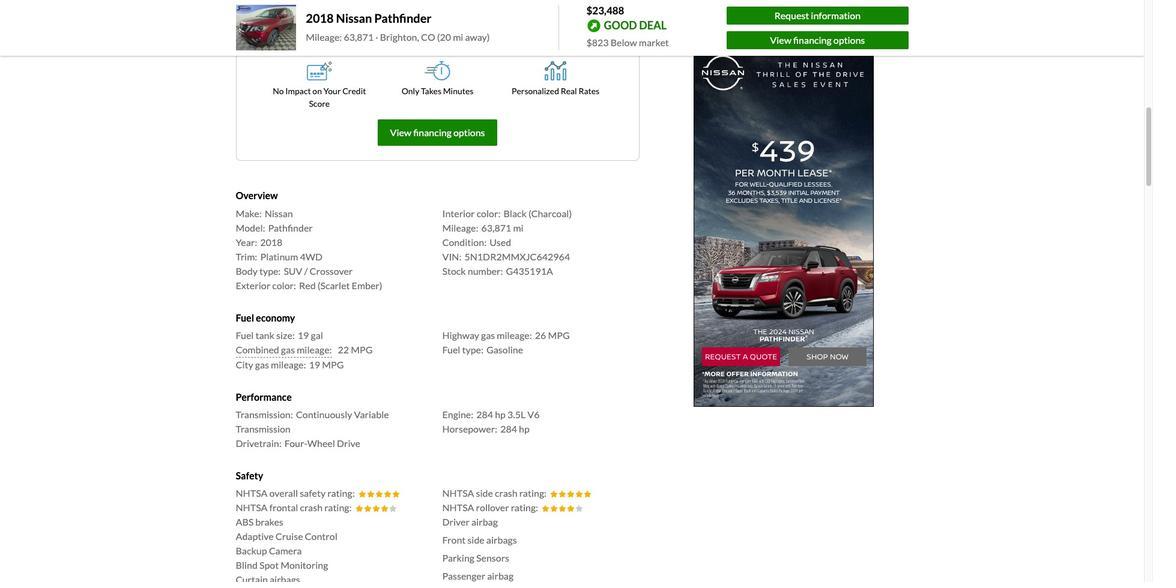 Task type: describe. For each thing, give the bounding box(es) containing it.
engine: 284 hp 3.5l v6 horsepower: 284 hp
[[443, 409, 540, 435]]

crash for frontal
[[300, 502, 323, 514]]

nhtsa for nhtsa side crash rating:
[[443, 488, 474, 499]]

information
[[811, 10, 861, 21]]

nhtsa for nhtsa frontal crash rating:
[[236, 502, 268, 514]]

real
[[561, 86, 577, 96]]

request
[[775, 10, 810, 21]]

ember)
[[352, 280, 383, 291]]

make:
[[236, 208, 262, 219]]

good deal
[[604, 18, 667, 32]]

airbag for passenger airbag
[[487, 571, 514, 582]]

crossover
[[310, 265, 353, 277]]

1 vertical spatial hp
[[519, 424, 530, 435]]

black
[[504, 208, 527, 219]]

options for top view financing options button
[[834, 34, 865, 46]]

safety
[[300, 488, 326, 499]]

nissan for model:
[[265, 208, 293, 219]]

personalized
[[512, 86, 559, 96]]

deal
[[639, 18, 667, 32]]

overview
[[236, 190, 278, 202]]

rating: right rollover
[[511, 502, 538, 514]]

good
[[604, 18, 637, 32]]

$823
[[587, 36, 609, 48]]

2018 nissan pathfinder image
[[236, 5, 296, 51]]

red
[[299, 280, 316, 291]]

0 horizontal spatial view financing options
[[390, 127, 485, 138]]

front side airbags
[[443, 535, 517, 546]]

63,871 inside the 2018 nissan pathfinder mileage: 63,871 · brighton, co (20 mi away)
[[344, 31, 374, 43]]

backup
[[236, 546, 267, 557]]

nhtsa overall safety rating:
[[236, 488, 355, 499]]

driver
[[443, 517, 470, 528]]

26
[[535, 330, 546, 341]]

63,871 inside interior color: black (charcoal) mileage: 63,871 mi condition: used vin: 5n1dr2mmxjc642964 stock number: g435191a
[[482, 222, 512, 234]]

in
[[431, 36, 440, 50]]

1 horizontal spatial financing
[[794, 34, 832, 46]]

(charcoal)
[[529, 208, 572, 219]]

0 vertical spatial view financing options
[[771, 34, 865, 46]]

continuously variable transmission
[[236, 409, 389, 435]]

2 vertical spatial mpg
[[322, 359, 344, 371]]

interior
[[443, 208, 475, 219]]

$23,488
[[587, 4, 625, 17]]

combined
[[236, 344, 279, 356]]

v6
[[528, 409, 540, 421]]

1 vertical spatial mileage:
[[297, 344, 332, 356]]

trim:
[[236, 251, 257, 262]]

only
[[402, 86, 420, 96]]

3.5l
[[508, 409, 526, 421]]

4wd
[[300, 251, 323, 262]]

rating: for nhtsa frontal crash rating:
[[325, 502, 352, 514]]

credit
[[343, 86, 366, 96]]

0 horizontal spatial hp
[[495, 409, 506, 421]]

your
[[324, 86, 341, 96]]

color: inside the make: nissan model: pathfinder year: 2018 trim: platinum 4wd body type: suv / crossover exterior color: red (scarlet ember)
[[272, 280, 296, 291]]

chevron right image
[[813, 17, 820, 31]]

1 vertical spatial view
[[390, 127, 412, 138]]

(20
[[437, 31, 451, 43]]

request information button
[[727, 7, 909, 25]]

performance
[[236, 392, 292, 403]]

only takes minutes
[[402, 86, 474, 96]]

safety
[[236, 471, 263, 482]]

personalized real rates
[[512, 86, 600, 96]]

airbags
[[487, 535, 517, 546]]

highway gas mileage: 26 mpg fuel type: gasoline
[[443, 330, 570, 356]]

fuel for fuel tank size: 19 gal combined gas mileage: 22 mpg city gas mileage: 19 mpg
[[236, 330, 254, 341]]

1 vertical spatial 284
[[501, 424, 517, 435]]

monitoring
[[281, 560, 328, 572]]

nhtsa side crash rating:
[[443, 488, 547, 499]]

driver airbag
[[443, 517, 498, 528]]

chevron left image
[[748, 17, 755, 31]]

crash for side
[[495, 488, 518, 499]]

nhtsa frontal crash rating:
[[236, 502, 352, 514]]

nhtsa for nhtsa rollover rating:
[[443, 502, 474, 514]]

parking sensors
[[443, 553, 510, 564]]

fuel economy
[[236, 312, 295, 324]]

fuel for fuel economy
[[236, 312, 254, 324]]

transmission:
[[236, 409, 293, 421]]

continuously
[[296, 409, 352, 421]]

suv
[[284, 265, 303, 277]]

2 vertical spatial mileage:
[[271, 359, 306, 371]]

minutes
[[443, 86, 474, 96]]

mileage: inside "highway gas mileage: 26 mpg fuel type: gasoline"
[[497, 330, 532, 341]]

passenger airbag
[[443, 571, 514, 582]]

model:
[[236, 222, 265, 234]]

color: inside interior color: black (charcoal) mileage: 63,871 mi condition: used vin: 5n1dr2mmxjc642964 stock number: g435191a
[[477, 208, 501, 219]]

condition:
[[443, 237, 487, 248]]

fuel tank size: 19 gal combined gas mileage: 22 mpg city gas mileage: 19 mpg
[[236, 330, 373, 371]]

vin:
[[443, 251, 462, 262]]

market
[[639, 36, 669, 48]]

parking
[[443, 553, 475, 564]]

number:
[[468, 265, 503, 277]]

nhtsa for nhtsa overall safety rating:
[[236, 488, 268, 499]]

1 horizontal spatial view
[[771, 34, 792, 46]]

control
[[305, 531, 338, 543]]

four-
[[285, 438, 308, 450]]

/
[[304, 265, 308, 277]]

drivetrain:
[[236, 438, 282, 450]]

request information
[[775, 10, 861, 21]]

co
[[421, 31, 435, 43]]



Task type: vqa. For each thing, say whether or not it's contained in the screenshot.
Finance dropdown button
no



Task type: locate. For each thing, give the bounding box(es) containing it.
gas down combined
[[255, 359, 269, 371]]

0 horizontal spatial type:
[[260, 265, 281, 277]]

rating: right safety
[[328, 488, 355, 499]]

0 vertical spatial airbag
[[472, 517, 498, 528]]

options for leftmost view financing options button
[[454, 127, 485, 138]]

$823 below market
[[587, 36, 669, 48]]

side
[[476, 488, 493, 499], [468, 535, 485, 546]]

view financing options button down chevron right icon
[[727, 31, 909, 49]]

airbag
[[472, 517, 498, 528], [487, 571, 514, 582]]

mpg right 26
[[548, 330, 570, 341]]

mpg inside "highway gas mileage: 26 mpg fuel type: gasoline"
[[548, 330, 570, 341]]

1 vertical spatial view financing options
[[390, 127, 485, 138]]

view financing options
[[771, 34, 865, 46], [390, 127, 485, 138]]

g435191a
[[506, 265, 553, 277]]

pathfinder up platinum
[[268, 222, 313, 234]]

0 vertical spatial mi
[[453, 31, 464, 43]]

mileage: inside interior color: black (charcoal) mileage: 63,871 mi condition: used vin: 5n1dr2mmxjc642964 stock number: g435191a
[[443, 222, 479, 234]]

rating: down safety
[[325, 502, 352, 514]]

mileage: up the gasoline
[[497, 330, 532, 341]]

0 vertical spatial nissan
[[336, 11, 372, 25]]

abs brakes adaptive cruise control backup camera blind spot monitoring
[[236, 517, 338, 572]]

0 horizontal spatial color:
[[272, 280, 296, 291]]

engine:
[[443, 409, 474, 421]]

pathfinder inside the 2018 nissan pathfinder mileage: 63,871 · brighton, co (20 mi away)
[[375, 11, 432, 25]]

airbag down nhtsa rollover rating:
[[472, 517, 498, 528]]

mileage:
[[306, 31, 342, 43], [443, 222, 479, 234]]

0 vertical spatial 2018
[[306, 11, 334, 25]]

fuel down highway
[[443, 344, 461, 356]]

284 down 3.5l
[[501, 424, 517, 435]]

mi inside interior color: black (charcoal) mileage: 63,871 mi condition: used vin: 5n1dr2mmxjc642964 stock number: g435191a
[[513, 222, 524, 234]]

0 horizontal spatial pathfinder
[[268, 222, 313, 234]]

1 vertical spatial financing
[[414, 127, 452, 138]]

year:
[[236, 237, 257, 248]]

hp left 3.5l
[[495, 409, 506, 421]]

side up 'parking sensors'
[[468, 535, 485, 546]]

side for front
[[468, 535, 485, 546]]

fuel inside "highway gas mileage: 26 mpg fuel type: gasoline"
[[443, 344, 461, 356]]

pathfinder inside the make: nissan model: pathfinder year: 2018 trim: platinum 4wd body type: suv / crossover exterior color: red (scarlet ember)
[[268, 222, 313, 234]]

1 horizontal spatial 2018
[[306, 11, 334, 25]]

1 vertical spatial mpg
[[351, 344, 373, 356]]

airbag down sensors
[[487, 571, 514, 582]]

·
[[376, 31, 378, 43]]

nhtsa
[[236, 488, 268, 499], [443, 488, 474, 499], [236, 502, 268, 514], [443, 502, 474, 514]]

0 horizontal spatial view financing options button
[[378, 120, 498, 146]]

interior color: black (charcoal) mileage: 63,871 mi condition: used vin: 5n1dr2mmxjc642964 stock number: g435191a
[[443, 208, 572, 277]]

below
[[611, 36, 637, 48]]

blind
[[236, 560, 258, 572]]

mpg right 22
[[351, 344, 373, 356]]

1 vertical spatial gas
[[281, 344, 295, 356]]

financing
[[794, 34, 832, 46], [414, 127, 452, 138]]

1 horizontal spatial mpg
[[351, 344, 373, 356]]

0 horizontal spatial mpg
[[322, 359, 344, 371]]

1 vertical spatial crash
[[300, 502, 323, 514]]

pathfinder up the brighton,
[[375, 11, 432, 25]]

2018 nissan pathfinder mileage: 63,871 · brighton, co (20 mi away)
[[306, 11, 490, 43]]

color: down suv
[[272, 280, 296, 291]]

0 vertical spatial 19
[[298, 330, 309, 341]]

1 horizontal spatial mi
[[513, 222, 524, 234]]

no
[[273, 86, 284, 96]]

0 vertical spatial options
[[834, 34, 865, 46]]

adaptive
[[236, 531, 274, 543]]

view financing options down chevron right icon
[[771, 34, 865, 46]]

view financing options button down only takes minutes
[[378, 120, 498, 146]]

1 horizontal spatial hp
[[519, 424, 530, 435]]

type: inside "highway gas mileage: 26 mpg fuel type: gasoline"
[[462, 344, 484, 356]]

1 horizontal spatial pathfinder
[[375, 11, 432, 25]]

drive
[[337, 438, 360, 450]]

2018 inside the 2018 nissan pathfinder mileage: 63,871 · brighton, co (20 mi away)
[[306, 11, 334, 25]]

5n1dr2mmxjc642964
[[465, 251, 570, 262]]

1 vertical spatial mi
[[513, 222, 524, 234]]

1 vertical spatial view financing options button
[[378, 120, 498, 146]]

0 vertical spatial type:
[[260, 265, 281, 277]]

type: down platinum
[[260, 265, 281, 277]]

fuel up combined
[[236, 330, 254, 341]]

2 horizontal spatial mpg
[[548, 330, 570, 341]]

0 vertical spatial view
[[771, 34, 792, 46]]

0 vertical spatial 284
[[477, 409, 493, 421]]

1 horizontal spatial type:
[[462, 344, 484, 356]]

city
[[236, 359, 253, 371]]

0 horizontal spatial view
[[390, 127, 412, 138]]

away)
[[465, 31, 490, 43]]

rating: for nhtsa overall safety rating:
[[328, 488, 355, 499]]

gas down the size:
[[281, 344, 295, 356]]

2 vertical spatial fuel
[[443, 344, 461, 356]]

1 horizontal spatial view financing options button
[[727, 31, 909, 49]]

gas up the gasoline
[[481, 330, 495, 341]]

exterior
[[236, 280, 270, 291]]

fuel inside the fuel tank size: 19 gal combined gas mileage: 22 mpg city gas mileage: 19 mpg
[[236, 330, 254, 341]]

gal
[[311, 330, 323, 341]]

1 horizontal spatial mileage:
[[443, 222, 479, 234]]

highway
[[443, 330, 479, 341]]

gas inside "highway gas mileage: 26 mpg fuel type: gasoline"
[[481, 330, 495, 341]]

0 horizontal spatial 284
[[477, 409, 493, 421]]

0 horizontal spatial 63,871
[[344, 31, 374, 43]]

0 vertical spatial view financing options button
[[727, 31, 909, 49]]

2018
[[306, 11, 334, 25], [260, 237, 283, 248]]

score
[[309, 99, 330, 109]]

19 down the gal
[[309, 359, 320, 371]]

gas
[[481, 330, 495, 341], [281, 344, 295, 356], [255, 359, 269, 371]]

view down request
[[771, 34, 792, 46]]

view financing options down only takes minutes
[[390, 127, 485, 138]]

1 horizontal spatial 63,871
[[482, 222, 512, 234]]

financing down chevron right icon
[[794, 34, 832, 46]]

1 vertical spatial side
[[468, 535, 485, 546]]

0 vertical spatial color:
[[477, 208, 501, 219]]

1 horizontal spatial nissan
[[336, 11, 372, 25]]

crash up rollover
[[495, 488, 518, 499]]

stock
[[443, 265, 466, 277]]

1 vertical spatial 2018
[[260, 237, 283, 248]]

fuel left economy
[[236, 312, 254, 324]]

0 vertical spatial side
[[476, 488, 493, 499]]

0 vertical spatial fuel
[[236, 312, 254, 324]]

finance
[[387, 36, 428, 50]]

1 vertical spatial nissan
[[265, 208, 293, 219]]

mi inside the 2018 nissan pathfinder mileage: 63,871 · brighton, co (20 mi away)
[[453, 31, 464, 43]]

1 vertical spatial fuel
[[236, 330, 254, 341]]

284 up horsepower:
[[477, 409, 493, 421]]

2018 up platinum
[[260, 237, 283, 248]]

0 horizontal spatial financing
[[414, 127, 452, 138]]

color: left the black
[[477, 208, 501, 219]]

brakes
[[256, 517, 283, 528]]

mileage: down interior
[[443, 222, 479, 234]]

0 horizontal spatial mi
[[453, 31, 464, 43]]

mi down the black
[[513, 222, 524, 234]]

camera
[[269, 546, 302, 557]]

0 horizontal spatial mileage:
[[306, 31, 342, 43]]

horsepower:
[[443, 424, 498, 435]]

advertisement region
[[694, 47, 874, 407]]

mileage: left ·
[[306, 31, 342, 43]]

variable
[[354, 409, 389, 421]]

0 horizontal spatial 2018
[[260, 237, 283, 248]]

passenger
[[443, 571, 486, 582]]

drivetrain: four-wheel drive
[[236, 438, 360, 450]]

crash down safety
[[300, 502, 323, 514]]

overall
[[270, 488, 298, 499]]

side for nhtsa
[[476, 488, 493, 499]]

1 horizontal spatial options
[[834, 34, 865, 46]]

rollover
[[476, 502, 509, 514]]

advance
[[443, 36, 488, 50]]

tank
[[256, 330, 275, 341]]

options down minutes
[[454, 127, 485, 138]]

hp down 3.5l
[[519, 424, 530, 435]]

1 horizontal spatial 284
[[501, 424, 517, 435]]

rating: up nhtsa rollover rating:
[[520, 488, 547, 499]]

transmission
[[236, 424, 291, 435]]

1 horizontal spatial color:
[[477, 208, 501, 219]]

0 vertical spatial crash
[[495, 488, 518, 499]]

side up nhtsa rollover rating:
[[476, 488, 493, 499]]

2 vertical spatial gas
[[255, 359, 269, 371]]

1 horizontal spatial gas
[[281, 344, 295, 356]]

0 vertical spatial mileage:
[[497, 330, 532, 341]]

1 vertical spatial type:
[[462, 344, 484, 356]]

gasoline
[[487, 344, 523, 356]]

1 horizontal spatial view financing options
[[771, 34, 865, 46]]

abs
[[236, 517, 254, 528]]

1 vertical spatial 19
[[309, 359, 320, 371]]

19
[[298, 330, 309, 341], [309, 359, 320, 371]]

brighton,
[[380, 31, 419, 43]]

sensors
[[477, 553, 510, 564]]

0 horizontal spatial nissan
[[265, 208, 293, 219]]

nissan inside the make: nissan model: pathfinder year: 2018 trim: platinum 4wd body type: suv / crossover exterior color: red (scarlet ember)
[[265, 208, 293, 219]]

19 left the gal
[[298, 330, 309, 341]]

cruise
[[276, 531, 303, 543]]

2 horizontal spatial gas
[[481, 330, 495, 341]]

1 horizontal spatial crash
[[495, 488, 518, 499]]

nissan
[[336, 11, 372, 25], [265, 208, 293, 219]]

0 vertical spatial financing
[[794, 34, 832, 46]]

0 vertical spatial 63,871
[[344, 31, 374, 43]]

mileage: down the gal
[[297, 344, 332, 356]]

0 vertical spatial hp
[[495, 409, 506, 421]]

mpg down 22
[[322, 359, 344, 371]]

options down the information
[[834, 34, 865, 46]]

size:
[[276, 330, 295, 341]]

1 vertical spatial 63,871
[[482, 222, 512, 234]]

spot
[[260, 560, 279, 572]]

used
[[490, 237, 511, 248]]

financing down takes
[[414, 127, 452, 138]]

63,871 up the used
[[482, 222, 512, 234]]

0 horizontal spatial crash
[[300, 502, 323, 514]]

22
[[338, 344, 349, 356]]

view
[[771, 34, 792, 46], [390, 127, 412, 138]]

0 vertical spatial mpg
[[548, 330, 570, 341]]

1 vertical spatial color:
[[272, 280, 296, 291]]

body
[[236, 265, 258, 277]]

view down only
[[390, 127, 412, 138]]

1 vertical spatial pathfinder
[[268, 222, 313, 234]]

mileage: down the size:
[[271, 359, 306, 371]]

on
[[313, 86, 322, 96]]

nissan for pathfinder
[[336, 11, 372, 25]]

finance in advance
[[387, 36, 488, 50]]

color:
[[477, 208, 501, 219], [272, 280, 296, 291]]

airbag for driver airbag
[[472, 517, 498, 528]]

1 vertical spatial mileage:
[[443, 222, 479, 234]]

1 vertical spatial airbag
[[487, 571, 514, 582]]

mileage: inside the 2018 nissan pathfinder mileage: 63,871 · brighton, co (20 mi away)
[[306, 31, 342, 43]]

make: nissan model: pathfinder year: 2018 trim: platinum 4wd body type: suv / crossover exterior color: red (scarlet ember)
[[236, 208, 383, 291]]

type: down highway
[[462, 344, 484, 356]]

rating: for nhtsa side crash rating:
[[520, 488, 547, 499]]

0 horizontal spatial gas
[[255, 359, 269, 371]]

63,871 left ·
[[344, 31, 374, 43]]

0 vertical spatial mileage:
[[306, 31, 342, 43]]

view financing options button
[[727, 31, 909, 49], [378, 120, 498, 146]]

mi right (20
[[453, 31, 464, 43]]

2018 inside the make: nissan model: pathfinder year: 2018 trim: platinum 4wd body type: suv / crossover exterior color: red (scarlet ember)
[[260, 237, 283, 248]]

1 vertical spatial options
[[454, 127, 485, 138]]

0 vertical spatial pathfinder
[[375, 11, 432, 25]]

frontal
[[270, 502, 298, 514]]

2018 right 2018 nissan pathfinder image
[[306, 11, 334, 25]]

(scarlet
[[318, 280, 350, 291]]

type: inside the make: nissan model: pathfinder year: 2018 trim: platinum 4wd body type: suv / crossover exterior color: red (scarlet ember)
[[260, 265, 281, 277]]

0 vertical spatial gas
[[481, 330, 495, 341]]

front
[[443, 535, 466, 546]]

nhtsa rollover rating:
[[443, 502, 538, 514]]

rates
[[579, 86, 600, 96]]

63,871
[[344, 31, 374, 43], [482, 222, 512, 234]]

0 horizontal spatial options
[[454, 127, 485, 138]]

nissan inside the 2018 nissan pathfinder mileage: 63,871 · brighton, co (20 mi away)
[[336, 11, 372, 25]]



